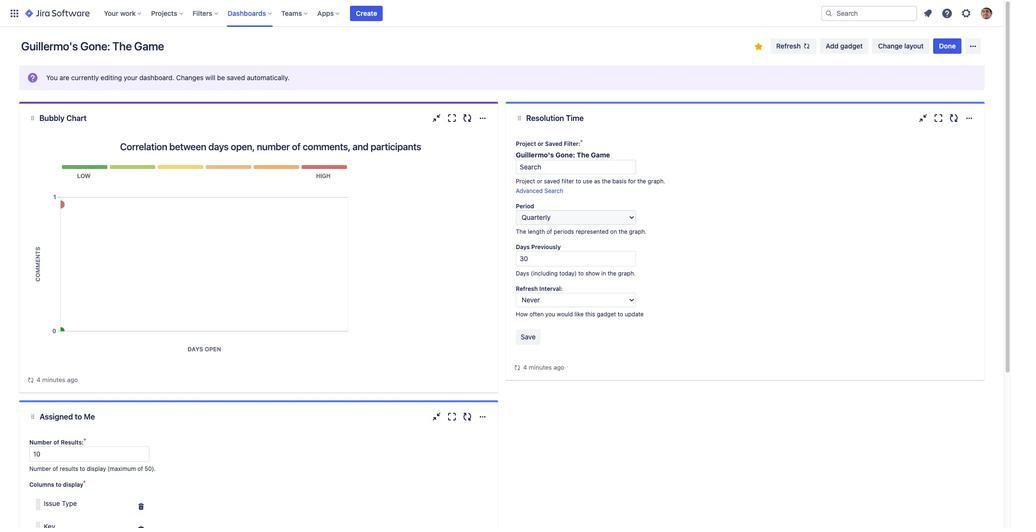 Task type: locate. For each thing, give the bounding box(es) containing it.
create button
[[350, 6, 383, 21]]

gadget
[[840, 42, 863, 50], [597, 311, 616, 318]]

1 horizontal spatial the
[[516, 228, 526, 236]]

of inside the 'resolution time' region
[[547, 228, 552, 236]]

refresh
[[776, 42, 801, 50], [516, 286, 538, 293]]

me
[[84, 413, 95, 422]]

graph. right on
[[629, 228, 647, 236]]

1 vertical spatial 4 minutes ago
[[37, 376, 78, 384]]

of
[[292, 141, 301, 152], [547, 228, 552, 236], [53, 439, 59, 447], [53, 466, 58, 473], [137, 466, 143, 473]]

1 vertical spatial saved
[[544, 178, 560, 185]]

2 vertical spatial the
[[516, 228, 526, 236]]

0 vertical spatial days
[[516, 244, 530, 251]]

days
[[516, 244, 530, 251], [516, 270, 529, 277]]

Search field
[[821, 6, 917, 21], [516, 160, 636, 175]]

currently
[[71, 74, 99, 82]]

search field inside banner
[[821, 6, 917, 21]]

to left show
[[578, 270, 584, 277]]

guillermo's gone: the game up currently
[[21, 39, 164, 53]]

ago inside the 'resolution time' region
[[554, 364, 564, 372]]

1 vertical spatial gone:
[[556, 151, 575, 159]]

graph. right in
[[618, 270, 636, 277]]

2 vertical spatial graph.
[[618, 270, 636, 277]]

0 horizontal spatial refresh
[[516, 286, 538, 293]]

display
[[87, 466, 106, 473], [63, 482, 83, 489]]

game
[[134, 39, 164, 53], [591, 151, 610, 159]]

0 vertical spatial search field
[[821, 6, 917, 21]]

1 vertical spatial game
[[591, 151, 610, 159]]

display down the 'results'
[[63, 482, 83, 489]]

1 horizontal spatial saved
[[544, 178, 560, 185]]

or for saved
[[538, 140, 544, 148]]

guillermo's gone: the game
[[21, 39, 164, 53], [516, 151, 610, 159]]

0 horizontal spatial display
[[63, 482, 83, 489]]

number of results:
[[29, 439, 84, 447]]

1 vertical spatial gadget
[[597, 311, 616, 318]]

represented
[[576, 228, 609, 236]]

0 vertical spatial display
[[87, 466, 106, 473]]

0 vertical spatial or
[[538, 140, 544, 148]]

advanced search link
[[516, 188, 563, 195]]

(maximum
[[108, 466, 136, 473]]

the left length
[[516, 228, 526, 236]]

0 vertical spatial guillermo's
[[21, 39, 78, 53]]

to right "columns" in the left bottom of the page
[[56, 482, 61, 489]]

period
[[516, 203, 534, 210]]

4 minutes ago for resolution
[[523, 364, 564, 372]]

days left (including on the right bottom
[[516, 270, 529, 277]]

minutes
[[529, 364, 552, 372], [42, 376, 65, 384]]

filters
[[193, 9, 212, 17]]

1 vertical spatial days
[[516, 270, 529, 277]]

minutes inside bubbly chart region
[[42, 376, 65, 384]]

to
[[576, 178, 581, 185], [578, 270, 584, 277], [618, 311, 623, 318], [75, 413, 82, 422], [80, 466, 85, 473], [56, 482, 61, 489]]

or inside project or saved filter to use as the basis for the graph. advanced search
[[537, 178, 542, 185]]

project
[[516, 140, 536, 148], [516, 178, 535, 185]]

0 vertical spatial saved
[[227, 74, 245, 82]]

refresh down (including on the right bottom
[[516, 286, 538, 293]]

0 horizontal spatial search field
[[516, 160, 636, 175]]

0 vertical spatial game
[[134, 39, 164, 53]]

ago inside bubbly chart region
[[67, 376, 78, 384]]

of left 50).
[[137, 466, 143, 473]]

guillermo's down project or saved filter:
[[516, 151, 554, 159]]

gadget right add
[[840, 42, 863, 50]]

refresh assigned to me image
[[462, 412, 473, 423]]

or left saved
[[538, 140, 544, 148]]

1 vertical spatial project
[[516, 178, 535, 185]]

0 vertical spatial graph.
[[648, 178, 665, 185]]

days previously
[[516, 244, 561, 251]]

project for project or saved filter to use as the basis for the graph. advanced search
[[516, 178, 535, 185]]

minutes right an arrow curved in a circular way on the button that refreshes the dashboard image
[[529, 364, 552, 372]]

days (including today) to show in the graph.
[[516, 270, 636, 277]]

saved right the be
[[227, 74, 245, 82]]

4 right an arrow curved in a circular way on the button that refreshes the dashboard icon
[[37, 376, 41, 384]]

number down assigned
[[29, 439, 52, 447]]

gadget inside button
[[840, 42, 863, 50]]

0 horizontal spatial game
[[134, 39, 164, 53]]

0 horizontal spatial guillermo's gone: the game
[[21, 39, 164, 53]]

2 project from the top
[[516, 178, 535, 185]]

project left saved
[[516, 140, 536, 148]]

0 vertical spatial 4 minutes ago
[[523, 364, 564, 372]]

the up your
[[112, 39, 132, 53]]

of right length
[[547, 228, 552, 236]]

more dashboard actions image
[[967, 40, 979, 52]]

your work button
[[101, 6, 145, 21]]

the right on
[[619, 228, 627, 236]]

1 horizontal spatial gone:
[[556, 151, 575, 159]]

minutes for resolution
[[529, 364, 552, 372]]

1 horizontal spatial guillermo's
[[516, 151, 554, 159]]

gone: down filter:
[[556, 151, 575, 159]]

1 vertical spatial search field
[[516, 160, 636, 175]]

project inside project or saved filter to use as the basis for the graph. advanced search
[[516, 178, 535, 185]]

create
[[356, 9, 377, 17]]

refresh for refresh
[[776, 42, 801, 50]]

0 vertical spatial refresh
[[776, 42, 801, 50]]

2 days from the top
[[516, 270, 529, 277]]

0 horizontal spatial the
[[112, 39, 132, 53]]

or up advanced search link at the right
[[537, 178, 542, 185]]

gadget right the this
[[597, 311, 616, 318]]

editing
[[101, 74, 122, 82]]

help image
[[941, 7, 953, 19]]

4 inside bubbly chart region
[[37, 376, 41, 384]]

1 horizontal spatial minutes
[[529, 364, 552, 372]]

filter:
[[564, 140, 580, 148]]

0 horizontal spatial saved
[[227, 74, 245, 82]]

50).
[[145, 466, 156, 473]]

banner
[[0, 0, 1004, 27]]

game up 'as'
[[591, 151, 610, 159]]

would
[[557, 311, 573, 318]]

graph.
[[648, 178, 665, 185], [629, 228, 647, 236], [618, 270, 636, 277]]

work
[[120, 9, 136, 17]]

1 vertical spatial 4
[[37, 376, 41, 384]]

more actions for bubbly chart gadget image
[[477, 113, 488, 124]]

1 horizontal spatial game
[[591, 151, 610, 159]]

None text field
[[29, 447, 150, 463]]

gone:
[[80, 39, 110, 53], [556, 151, 575, 159]]

0 vertical spatial number
[[29, 439, 52, 447]]

number up "columns" in the left bottom of the page
[[29, 466, 51, 473]]

1 vertical spatial guillermo's
[[516, 151, 554, 159]]

refresh inside "refresh" button
[[776, 42, 801, 50]]

ago
[[554, 364, 564, 372], [67, 376, 78, 384]]

0 horizontal spatial minutes
[[42, 376, 65, 384]]

1 days from the top
[[516, 244, 530, 251]]

4
[[523, 364, 527, 372], [37, 376, 41, 384]]

jira software image
[[25, 7, 90, 19], [25, 7, 90, 19]]

4 minutes ago inside the 'resolution time' region
[[523, 364, 564, 372]]

4 minutes ago inside bubbly chart region
[[37, 376, 78, 384]]

0 vertical spatial gadget
[[840, 42, 863, 50]]

0 vertical spatial ago
[[554, 364, 564, 372]]

issue type
[[44, 500, 77, 508]]

of right the number
[[292, 141, 301, 152]]

0 horizontal spatial gadget
[[597, 311, 616, 318]]

gone: up currently
[[80, 39, 110, 53]]

1 vertical spatial ago
[[67, 376, 78, 384]]

gadget inside the 'resolution time' region
[[597, 311, 616, 318]]

minutes inside the 'resolution time' region
[[529, 364, 552, 372]]

banner containing your work
[[0, 0, 1004, 27]]

display left (maximum
[[87, 466, 106, 473]]

the down filter:
[[577, 151, 589, 159]]

4 minutes ago
[[523, 364, 564, 372], [37, 376, 78, 384]]

layout
[[904, 42, 924, 50]]

4 minutes ago right an arrow curved in a circular way on the button that refreshes the dashboard image
[[523, 364, 564, 372]]

1 vertical spatial number
[[29, 466, 51, 473]]

refresh inside the 'resolution time' region
[[516, 286, 538, 293]]

maximize resolution time image
[[933, 113, 944, 124]]

2 horizontal spatial the
[[577, 151, 589, 159]]

1 project from the top
[[516, 140, 536, 148]]

your profile and settings image
[[981, 7, 992, 19]]

or
[[538, 140, 544, 148], [537, 178, 542, 185]]

1 vertical spatial or
[[537, 178, 542, 185]]

bubbly
[[39, 114, 65, 123]]

refresh left refresh image
[[776, 42, 801, 50]]

1 horizontal spatial 4 minutes ago
[[523, 364, 564, 372]]

dashboard.
[[139, 74, 174, 82]]

2 number from the top
[[29, 466, 51, 473]]

the right in
[[608, 270, 616, 277]]

1 horizontal spatial refresh
[[776, 42, 801, 50]]

1 vertical spatial display
[[63, 482, 83, 489]]

resolution time
[[526, 114, 584, 123]]

ago up assigned to me
[[67, 376, 78, 384]]

filter
[[562, 178, 574, 185]]

to left update
[[618, 311, 623, 318]]

minutes right an arrow curved in a circular way on the button that refreshes the dashboard icon
[[42, 376, 65, 384]]

0 horizontal spatial 4 minutes ago
[[37, 376, 78, 384]]

saved up "search"
[[544, 178, 560, 185]]

game up dashboard.
[[134, 39, 164, 53]]

4 right an arrow curved in a circular way on the button that refreshes the dashboard image
[[523, 364, 527, 372]]

1 horizontal spatial guillermo's gone: the game
[[516, 151, 610, 159]]

days down length
[[516, 244, 530, 251]]

issue
[[44, 500, 60, 508]]

bubbly chart region
[[27, 133, 490, 386]]

to right the 'results'
[[80, 466, 85, 473]]

on
[[610, 228, 617, 236]]

ago right an arrow curved in a circular way on the button that refreshes the dashboard image
[[554, 364, 564, 372]]

1 vertical spatial refresh
[[516, 286, 538, 293]]

0 horizontal spatial ago
[[67, 376, 78, 384]]

guillermo's gone: the game down filter:
[[516, 151, 610, 159]]

of inside bubbly chart region
[[292, 141, 301, 152]]

the length of periods represented on the graph.
[[516, 228, 647, 236]]

1 horizontal spatial 4
[[523, 364, 527, 372]]

graph. inside project or saved filter to use as the basis for the graph. advanced search
[[648, 178, 665, 185]]

1 vertical spatial minutes
[[42, 376, 65, 384]]

project up advanced
[[516, 178, 535, 185]]

the right 'as'
[[602, 178, 611, 185]]

days
[[208, 141, 229, 152]]

0 vertical spatial 4
[[523, 364, 527, 372]]

4 minutes ago right an arrow curved in a circular way on the button that refreshes the dashboard icon
[[37, 376, 78, 384]]

guillermo's up you
[[21, 39, 78, 53]]

graph. right for
[[648, 178, 665, 185]]

open,
[[231, 141, 255, 152]]

1 horizontal spatial gadget
[[840, 42, 863, 50]]

basis
[[612, 178, 627, 185]]

search field up change
[[821, 6, 917, 21]]

refresh for refresh interval:
[[516, 286, 538, 293]]

in
[[601, 270, 606, 277]]

type
[[62, 500, 77, 508]]

4 inside the 'resolution time' region
[[523, 364, 527, 372]]

None submit
[[516, 330, 540, 345]]

0 horizontal spatial 4
[[37, 376, 41, 384]]

how
[[516, 311, 528, 318]]

the
[[112, 39, 132, 53], [577, 151, 589, 159], [516, 228, 526, 236]]

0 horizontal spatial gone:
[[80, 39, 110, 53]]

0 vertical spatial project
[[516, 140, 536, 148]]

1 vertical spatial guillermo's gone: the game
[[516, 151, 610, 159]]

search field up filter
[[516, 160, 636, 175]]

saved inside project or saved filter to use as the basis for the graph. advanced search
[[544, 178, 560, 185]]

0 horizontal spatial guillermo's
[[21, 39, 78, 53]]

1 vertical spatial graph.
[[629, 228, 647, 236]]

to left use
[[576, 178, 581, 185]]

guillermo's
[[21, 39, 78, 53], [516, 151, 554, 159]]

saved
[[545, 140, 562, 148]]

0 vertical spatial minutes
[[529, 364, 552, 372]]

interval:
[[539, 286, 563, 293]]

resolution time region
[[513, 133, 977, 373]]

an arrow curved in a circular way on the button that refreshes the dashboard image
[[513, 364, 521, 372]]

1 horizontal spatial ago
[[554, 364, 564, 372]]

results
[[60, 466, 78, 473]]

1 horizontal spatial search field
[[821, 6, 917, 21]]

the
[[602, 178, 611, 185], [637, 178, 646, 185], [619, 228, 627, 236], [608, 270, 616, 277]]

1 number from the top
[[29, 439, 52, 447]]



Task type: vqa. For each thing, say whether or not it's contained in the screenshot.


Task type: describe. For each thing, give the bounding box(es) containing it.
chart
[[66, 114, 87, 123]]

you
[[46, 74, 58, 82]]

Days Previously text field
[[516, 251, 636, 267]]

refresh resolution time image
[[948, 113, 960, 124]]

will
[[205, 74, 215, 82]]

project for project or saved filter:
[[516, 140, 536, 148]]

projects button
[[148, 6, 187, 21]]

teams button
[[278, 6, 312, 21]]

like
[[575, 311, 584, 318]]

between
[[169, 141, 206, 152]]

change layout button
[[872, 38, 930, 54]]

none submit inside the 'resolution time' region
[[516, 330, 540, 345]]

refresh interval:
[[516, 286, 563, 293]]

1 vertical spatial the
[[577, 151, 589, 159]]

results:
[[61, 439, 84, 447]]

settings image
[[961, 7, 972, 19]]

add
[[826, 42, 839, 50]]

today)
[[559, 270, 577, 277]]

be
[[217, 74, 225, 82]]

your
[[104, 9, 118, 17]]

maximize bubbly chart image
[[446, 113, 458, 124]]

search
[[544, 188, 563, 195]]

previously
[[531, 244, 561, 251]]

project or saved filter:
[[516, 140, 580, 148]]

projects
[[151, 9, 177, 17]]

of left the 'results'
[[53, 466, 58, 473]]

update
[[625, 311, 644, 318]]

search image
[[825, 9, 833, 17]]

automatically.
[[247, 74, 290, 82]]

your work
[[104, 9, 136, 17]]

4 for bubbly
[[37, 376, 41, 384]]

notifications image
[[922, 7, 934, 19]]

game inside the 'resolution time' region
[[591, 151, 610, 159]]

appswitcher icon image
[[9, 7, 20, 19]]

refresh bubbly chart image
[[462, 113, 473, 124]]

ago for chart
[[67, 376, 78, 384]]

minutes for bubbly
[[42, 376, 65, 384]]

filters button
[[190, 6, 222, 21]]

minimize assigned to me image
[[431, 412, 442, 423]]

length
[[528, 228, 545, 236]]

number of results to display (maximum of 50).
[[29, 466, 156, 473]]

often
[[530, 311, 544, 318]]

4 minutes ago for bubbly
[[37, 376, 78, 384]]

0 vertical spatial guillermo's gone: the game
[[21, 39, 164, 53]]

correlation between days open, number of comments, and participants
[[120, 141, 421, 152]]

apps button
[[315, 6, 343, 21]]

changes
[[176, 74, 204, 82]]

to inside project or saved filter to use as the basis for the graph. advanced search
[[576, 178, 581, 185]]

1 horizontal spatial display
[[87, 466, 106, 473]]

guillermo's inside the 'resolution time' region
[[516, 151, 554, 159]]

guillermo's gone: the game inside the 'resolution time' region
[[516, 151, 610, 159]]

assigned
[[40, 413, 73, 422]]

primary element
[[6, 0, 821, 27]]

your
[[124, 74, 137, 82]]

gone: inside the 'resolution time' region
[[556, 151, 575, 159]]

and
[[353, 141, 369, 152]]

periods
[[554, 228, 574, 236]]

ago for time
[[554, 364, 564, 372]]

change layout
[[878, 42, 924, 50]]

(including
[[531, 270, 558, 277]]

days for days (including today) to show in the graph.
[[516, 270, 529, 277]]

done link
[[933, 38, 962, 54]]

as
[[594, 178, 600, 185]]

you
[[545, 311, 555, 318]]

done
[[939, 42, 956, 50]]

add gadget button
[[820, 38, 869, 54]]

to left 'me'
[[75, 413, 82, 422]]

number
[[257, 141, 290, 152]]

of left results:
[[53, 439, 59, 447]]

the right for
[[637, 178, 646, 185]]

more actions for assigned to me gadget image
[[477, 412, 488, 423]]

refresh button
[[770, 38, 816, 54]]

0 vertical spatial the
[[112, 39, 132, 53]]

graph. for the length of periods represented on the graph.
[[629, 228, 647, 236]]

dashboards button
[[225, 6, 276, 21]]

show
[[585, 270, 600, 277]]

search field inside the 'resolution time' region
[[516, 160, 636, 175]]

comments,
[[303, 141, 350, 152]]

project or saved filter to use as the basis for the graph. advanced search
[[516, 178, 665, 195]]

apps
[[317, 9, 334, 17]]

minimize resolution time image
[[917, 113, 929, 124]]

time
[[566, 114, 584, 123]]

resolution
[[526, 114, 564, 123]]

graph. for days (including today) to show in the graph.
[[618, 270, 636, 277]]

for
[[628, 178, 636, 185]]

4 for resolution
[[523, 364, 527, 372]]

maximize assigned to me image
[[446, 412, 458, 423]]

dashboards
[[228, 9, 266, 17]]

an arrow curved in a circular way on the button that refreshes the dashboard image
[[27, 377, 35, 384]]

you are currently editing your dashboard. changes will be saved automatically.
[[46, 74, 290, 82]]

star guillermo's gone: the game image
[[753, 41, 764, 52]]

correlation
[[120, 141, 167, 152]]

how often you would like this gadget to update
[[516, 311, 644, 318]]

number for number of results:
[[29, 439, 52, 447]]

columns
[[29, 482, 54, 489]]

refresh image
[[803, 42, 810, 50]]

use
[[583, 178, 593, 185]]

0 vertical spatial gone:
[[80, 39, 110, 53]]

minimize bubbly chart image
[[431, 113, 442, 124]]

add gadget
[[826, 42, 863, 50]]

number for number of results to display (maximum of 50).
[[29, 466, 51, 473]]

columns to display
[[29, 482, 83, 489]]

are
[[60, 74, 69, 82]]

assigned to me
[[40, 413, 95, 422]]

days for days previously
[[516, 244, 530, 251]]

or for saved
[[537, 178, 542, 185]]

participants
[[371, 141, 421, 152]]

bubbly chart
[[39, 114, 87, 123]]

teams
[[281, 9, 302, 17]]

change
[[878, 42, 903, 50]]

advanced
[[516, 188, 543, 195]]

this
[[585, 311, 595, 318]]

more actions for resolution time gadget image
[[963, 113, 975, 124]]



